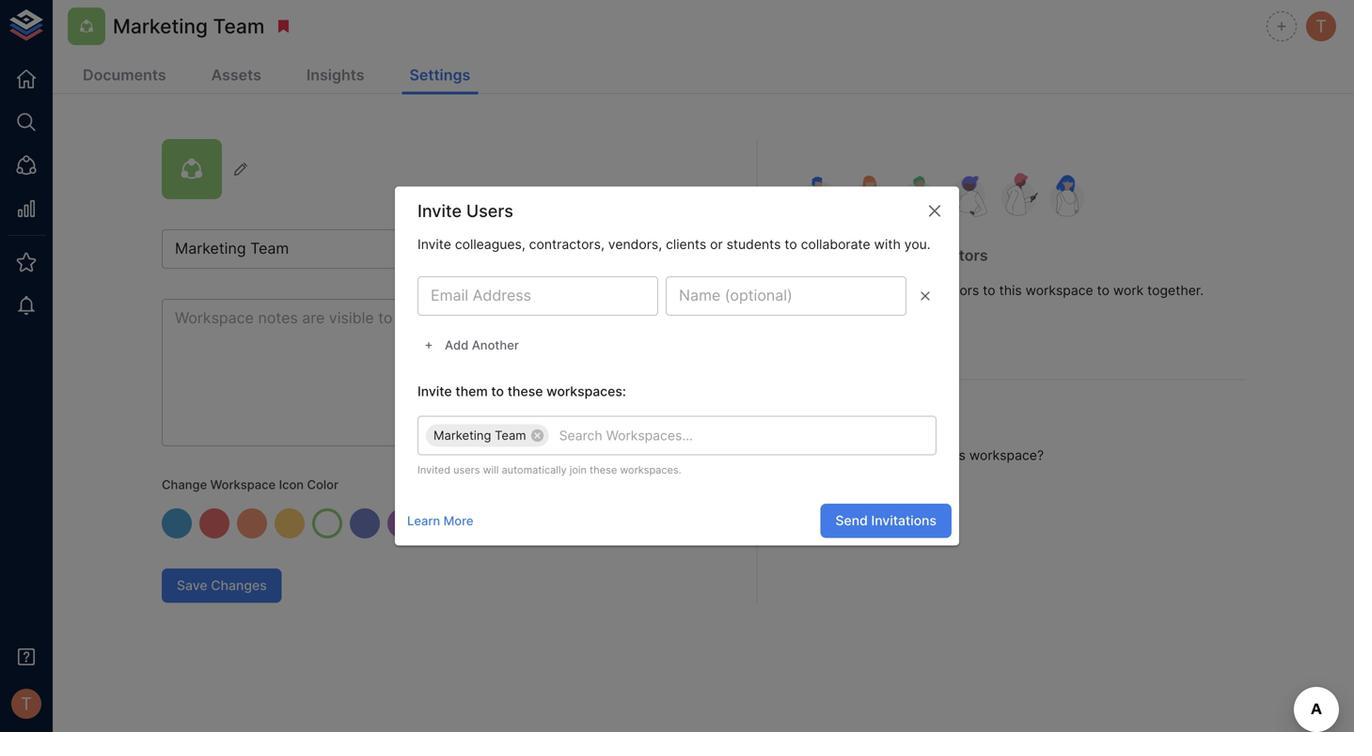 Task type: describe. For each thing, give the bounding box(es) containing it.
invited users will automatically join these workspaces.
[[418, 464, 682, 476]]

Workspace notes are visible to all members and guests. text field
[[162, 299, 696, 447]]

permanently
[[818, 489, 897, 505]]

Name (optional) text field
[[666, 277, 907, 316]]

vendors,
[[608, 237, 662, 253]]

send invitations button
[[821, 504, 952, 538]]

another
[[472, 338, 519, 353]]

documents link
[[75, 58, 174, 95]]

colleagues,
[[455, 237, 526, 253]]

Search Workspaces... text field
[[552, 424, 876, 448]]

save changes
[[177, 578, 267, 594]]

learn
[[407, 514, 440, 528]]

assets
[[211, 66, 261, 84]]

0 horizontal spatial these
[[508, 384, 543, 400]]

invite users dialog
[[395, 187, 959, 546]]

Workspace Name text field
[[162, 230, 696, 269]]

manage collaborators
[[827, 247, 988, 265]]

join
[[570, 464, 587, 476]]

save changes button
[[162, 569, 282, 604]]

delete
[[901, 448, 940, 464]]

danger
[[827, 412, 880, 430]]

workspaces.
[[620, 464, 682, 476]]

manage
[[827, 247, 886, 265]]

settings
[[410, 66, 471, 84]]

send
[[836, 513, 868, 529]]

to right students
[[785, 237, 797, 253]]

work
[[1114, 283, 1144, 299]]

icon
[[279, 478, 304, 492]]

permanently delete
[[818, 489, 941, 505]]

t for top t button
[[1316, 16, 1327, 37]]

do you want to delete this workspace?
[[803, 448, 1044, 464]]

to right collaborators
[[983, 283, 996, 299]]

workspace
[[210, 478, 276, 492]]

workspace?
[[970, 448, 1044, 464]]

workspaces:
[[547, 384, 626, 400]]

invite for invite colleagues, contractors, vendors, clients or students to collaborate with you.
[[418, 237, 451, 253]]

invite colleagues, contractors, vendors, clients or students to collaborate with you.
[[418, 237, 931, 253]]

learn more
[[407, 514, 474, 528]]

want
[[850, 448, 881, 464]]

users
[[466, 201, 513, 221]]

to left work
[[1097, 283, 1110, 299]]

contractors,
[[529, 237, 605, 253]]

together.
[[1148, 283, 1204, 299]]

students
[[727, 237, 781, 253]]

to right want
[[884, 448, 897, 464]]

will
[[483, 464, 499, 476]]

invite users
[[418, 201, 513, 221]]

you.
[[905, 237, 931, 253]]

invitations
[[871, 513, 937, 529]]



Task type: locate. For each thing, give the bounding box(es) containing it.
save
[[177, 578, 207, 594]]

0 vertical spatial invite
[[418, 201, 462, 221]]

permanently delete button
[[803, 480, 957, 515]]

Email Address text field
[[418, 277, 658, 316]]

team left remove bookmark icon
[[213, 14, 265, 38]]

more
[[444, 514, 474, 528]]

invite down invite users
[[418, 237, 451, 253]]

invite for invite them to these workspaces:
[[418, 384, 452, 400]]

color
[[307, 478, 339, 492]]

settings link
[[402, 58, 478, 95]]

1 vertical spatial team
[[495, 428, 526, 443]]

insights link
[[299, 58, 372, 95]]

0 horizontal spatial team
[[213, 14, 265, 38]]

1 vertical spatial marketing team
[[434, 428, 526, 443]]

change
[[162, 478, 207, 492]]

t
[[1316, 16, 1327, 37], [21, 694, 32, 715]]

marketing inside button
[[434, 428, 491, 443]]

zone
[[884, 412, 921, 430]]

this left workspace
[[999, 283, 1022, 299]]

t for the left t button
[[21, 694, 32, 715]]

0 vertical spatial this
[[999, 283, 1022, 299]]

with
[[874, 237, 901, 253]]

invite them to these workspaces:
[[418, 384, 626, 400]]

marketing team button
[[426, 425, 549, 447]]

insights
[[306, 66, 364, 84]]

1 horizontal spatial add
[[803, 283, 828, 299]]

1 vertical spatial add
[[445, 338, 469, 353]]

send invitations
[[836, 513, 937, 529]]

assets link
[[204, 58, 269, 95]]

0 horizontal spatial marketing team
[[113, 14, 265, 38]]

1 horizontal spatial this
[[999, 283, 1022, 299]]

clients
[[666, 237, 707, 253]]

1 horizontal spatial marketing team
[[434, 428, 526, 443]]

marketing up users
[[434, 428, 491, 443]]

1 invite from the top
[[418, 201, 462, 221]]

marketing team up assets
[[113, 14, 265, 38]]

0 horizontal spatial this
[[943, 448, 966, 464]]

this for delete
[[943, 448, 966, 464]]

add for add or remove collaborators to this workspace to work together.
[[803, 283, 828, 299]]

these right the them
[[508, 384, 543, 400]]

0 horizontal spatial marketing
[[113, 14, 208, 38]]

remove
[[848, 283, 894, 299]]

marketing team inside button
[[434, 428, 526, 443]]

marketing up documents
[[113, 14, 208, 38]]

remove bookmark image
[[275, 18, 292, 35]]

change workspace icon color
[[162, 478, 339, 492]]

0 horizontal spatial or
[[710, 237, 723, 253]]

documents
[[83, 66, 166, 84]]

1 vertical spatial t
[[21, 694, 32, 715]]

1 horizontal spatial these
[[590, 464, 617, 476]]

or
[[710, 237, 723, 253], [832, 283, 844, 299]]

users
[[453, 464, 480, 476]]

add
[[803, 283, 828, 299], [445, 338, 469, 353]]

to
[[785, 237, 797, 253], [983, 283, 996, 299], [1097, 283, 1110, 299], [491, 384, 504, 400], [884, 448, 897, 464]]

1 vertical spatial these
[[590, 464, 617, 476]]

2 vertical spatial invite
[[418, 384, 452, 400]]

add or remove collaborators to this workspace to work together.
[[803, 283, 1204, 299]]

0 vertical spatial t button
[[1304, 8, 1339, 44]]

invited
[[418, 464, 451, 476]]

team up the will on the bottom left of page
[[495, 428, 526, 443]]

0 vertical spatial marketing team
[[113, 14, 265, 38]]

you
[[824, 448, 846, 464]]

collaborate
[[801, 237, 871, 253]]

invite for invite users
[[418, 201, 462, 221]]

1 horizontal spatial team
[[495, 428, 526, 443]]

this for to
[[999, 283, 1022, 299]]

0 vertical spatial t
[[1316, 16, 1327, 37]]

1 horizontal spatial or
[[832, 283, 844, 299]]

these
[[508, 384, 543, 400], [590, 464, 617, 476]]

marketing team up the will on the bottom left of page
[[434, 428, 526, 443]]

add inside add another button
[[445, 338, 469, 353]]

danger zone
[[827, 412, 921, 430]]

delete
[[901, 489, 941, 505]]

0 vertical spatial or
[[710, 237, 723, 253]]

team
[[213, 14, 265, 38], [495, 428, 526, 443]]

or right "clients"
[[710, 237, 723, 253]]

these right join
[[590, 464, 617, 476]]

1 vertical spatial t button
[[6, 684, 47, 725]]

0 vertical spatial add
[[803, 283, 828, 299]]

automatically
[[502, 464, 567, 476]]

invite left the them
[[418, 384, 452, 400]]

3 invite from the top
[[418, 384, 452, 400]]

t button
[[1304, 8, 1339, 44], [6, 684, 47, 725]]

them
[[456, 384, 488, 400]]

add another button
[[418, 331, 524, 360]]

do
[[803, 448, 820, 464]]

2 invite from the top
[[418, 237, 451, 253]]

add another
[[445, 338, 519, 353]]

add down collaborate
[[803, 283, 828, 299]]

collaborators
[[889, 247, 988, 265]]

1 vertical spatial invite
[[418, 237, 451, 253]]

1 vertical spatial this
[[943, 448, 966, 464]]

0 horizontal spatial add
[[445, 338, 469, 353]]

0 vertical spatial team
[[213, 14, 265, 38]]

1 horizontal spatial t
[[1316, 16, 1327, 37]]

marketing team
[[113, 14, 265, 38], [434, 428, 526, 443]]

this
[[999, 283, 1022, 299], [943, 448, 966, 464]]

0 horizontal spatial t
[[21, 694, 32, 715]]

invite up workspace name text field
[[418, 201, 462, 221]]

1 vertical spatial or
[[832, 283, 844, 299]]

learn more button
[[403, 507, 478, 536]]

0 vertical spatial these
[[508, 384, 543, 400]]

1 horizontal spatial t button
[[1304, 8, 1339, 44]]

collaborators
[[898, 283, 979, 299]]

0 vertical spatial marketing
[[113, 14, 208, 38]]

marketing
[[113, 14, 208, 38], [434, 428, 491, 443]]

or left remove
[[832, 283, 844, 299]]

or inside invite users dialog
[[710, 237, 723, 253]]

this right delete
[[943, 448, 966, 464]]

changes
[[211, 578, 267, 594]]

team inside button
[[495, 428, 526, 443]]

0 horizontal spatial t button
[[6, 684, 47, 725]]

to right the them
[[491, 384, 504, 400]]

add left another
[[445, 338, 469, 353]]

1 vertical spatial marketing
[[434, 428, 491, 443]]

workspace
[[1026, 283, 1094, 299]]

add for add another
[[445, 338, 469, 353]]

invite
[[418, 201, 462, 221], [418, 237, 451, 253], [418, 384, 452, 400]]

1 horizontal spatial marketing
[[434, 428, 491, 443]]



Task type: vqa. For each thing, say whether or not it's contained in the screenshot.
the Go Back image
no



